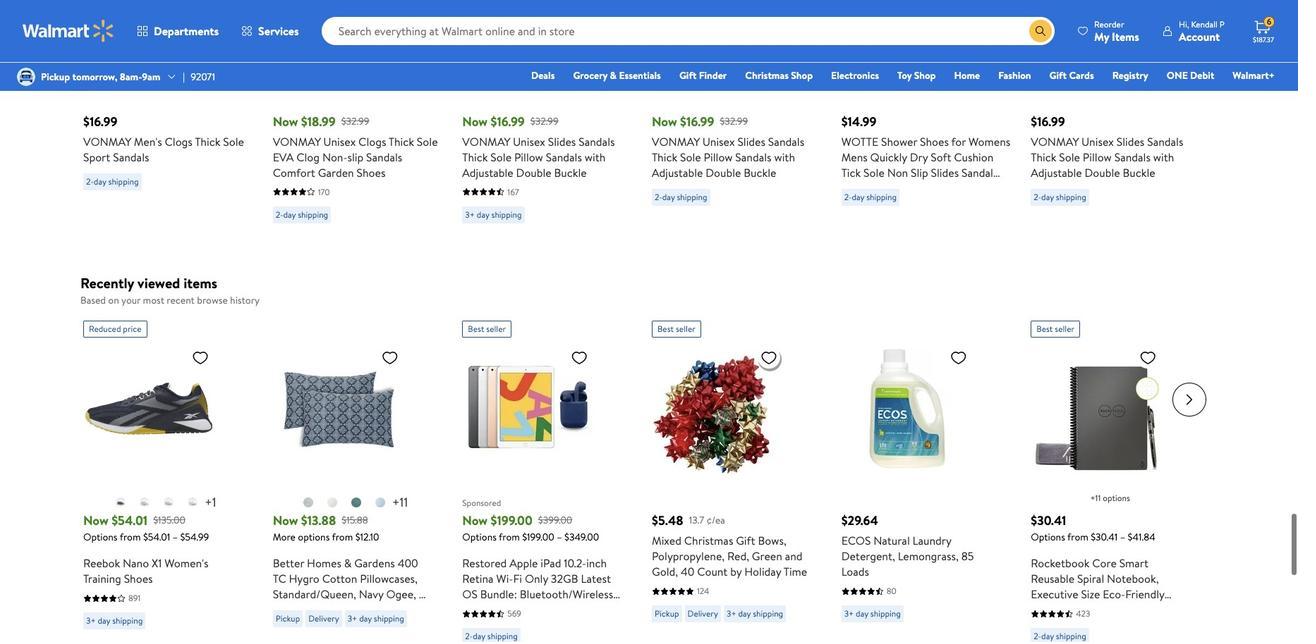 Task type: vqa. For each thing, say whether or not it's contained in the screenshot.
bottom the Restored
yes



Task type: describe. For each thing, give the bounding box(es) containing it.
mixed christmas gift bows, polypropylene, red, green and gold, 40 count by holiday time image
[[652, 65, 783, 196]]

medallion ivory/silver image
[[327, 219, 338, 230]]

891
[[128, 314, 141, 326]]

best seller for rocketbook
[[1037, 45, 1075, 57]]

shipping for rocketbook core smart reusable spiral notebook, executive size eco-friendly notebook, 6x8.8, includes 1 pen and microfiber cloth, grey
[[1056, 352, 1087, 364]]

deals
[[531, 68, 555, 83]]

|
[[183, 70, 185, 84]]

price
[[123, 45, 142, 57]]

shoes
[[124, 293, 153, 309]]

apple
[[510, 278, 538, 293]]

nano
[[123, 278, 149, 293]]

$187.37
[[1253, 35, 1274, 44]]

grocery & essentials link
[[567, 68, 667, 83]]

best seller for restored
[[468, 45, 506, 57]]

x1
[[152, 278, 162, 293]]

grocery
[[573, 68, 608, 83]]

christmas shop link
[[739, 68, 819, 83]]

0 horizontal spatial shipping
[[112, 337, 143, 349]]

recent
[[167, 15, 195, 29]]

ad disclaimer and feedback image
[[1073, 583, 1084, 594]]

0 horizontal spatial day
[[98, 337, 110, 349]]

gift finder link
[[673, 68, 733, 83]]

cards
[[1069, 68, 1094, 83]]

pickup for pickup
[[655, 330, 679, 342]]

p
[[1220, 18, 1225, 30]]

registry
[[1113, 68, 1149, 83]]

bundle:
[[480, 309, 517, 324]]

essentials
[[619, 68, 661, 83]]

fashion
[[999, 68, 1031, 83]]

one debit
[[1167, 68, 1215, 83]]

pickup for pickup tomorrow, 8am-9am
[[41, 70, 70, 84]]

report for report seller
[[160, 417, 190, 431]]

report suspected stolen goods (to ca attorney general)
[[253, 417, 496, 431]]

124
[[697, 307, 709, 319]]

home
[[954, 68, 980, 83]]

rocketbook core smart reusable spiral notebook, executive size eco-friendly notebook, 6x8.8, includes 1 pen and microfiber cloth, grey
[[1031, 278, 1185, 355]]

Search search field
[[322, 17, 1055, 45]]

next slide for recently viewed items list image
[[1173, 105, 1207, 139]]

2 best seller from the left
[[658, 45, 696, 57]]

report :
[[97, 415, 135, 431]]

1 horizontal spatial notebook,
[[1107, 293, 1159, 309]]

2 product group from the left
[[273, 37, 431, 393]]

2 best from the left
[[658, 45, 674, 57]]

bluetooth/wireless
[[520, 309, 613, 324]]

finder
[[699, 68, 727, 83]]

executive
[[1031, 309, 1079, 324]]

2- for restored apple ipad 10.2-inch retina wi-fi only 32gb latest os bundle: bluetooth/wireless airbuds by certified 2 day express (refurbished)
[[465, 352, 473, 364]]

gift cards
[[1050, 68, 1094, 83]]

3+
[[86, 337, 96, 349]]

delivery
[[688, 330, 718, 342]]

pen
[[1167, 324, 1185, 340]]

2
[[564, 324, 570, 340]]

9am
[[142, 70, 160, 84]]

day
[[573, 324, 592, 340]]

best for rocketbook core smart reusable spiral notebook, executive size eco-friendly notebook, 6x8.8, includes 1 pen and microfiber cloth, grey
[[1037, 45, 1053, 57]]

add to favorites list, reebok nano x1 women's training shoes image
[[192, 71, 209, 89]]

hi, kendall p account
[[1179, 18, 1225, 44]]

2-day shipping for and
[[1034, 352, 1087, 364]]

+11
[[1091, 214, 1101, 226]]

latest
[[581, 293, 611, 309]]

training
[[83, 293, 121, 309]]

reduced price
[[89, 45, 142, 57]]

core
[[1093, 278, 1117, 293]]

deals link
[[525, 68, 561, 83]]

christmas shop
[[745, 68, 813, 83]]

423
[[1076, 330, 1091, 342]]

gift finder
[[679, 68, 727, 83]]

gift for gift finder
[[679, 68, 697, 83]]

ipad
[[541, 278, 561, 293]]

services button
[[230, 14, 310, 48]]

rocketbook core smart reusable spiral notebook, executive size eco-friendly notebook, 6x8.8, includes 1 pen and microfiber cloth, grey image
[[1031, 65, 1162, 196]]

wi-
[[496, 293, 513, 309]]

os
[[462, 309, 478, 324]]

based
[[80, 15, 106, 29]]

6x8.8,
[[1086, 324, 1115, 340]]

seller for product group containing rocketbook core smart reusable spiral notebook, executive size eco-friendly notebook, 6x8.8, includes 1 pen and microfiber cloth, grey
[[1055, 45, 1075, 57]]

shop for christmas shop
[[791, 68, 813, 83]]

fashion link
[[992, 68, 1038, 83]]

airbuds
[[462, 324, 500, 340]]

grey
[[1138, 340, 1162, 355]]

your
[[121, 15, 141, 29]]

seller for product group containing restored apple ipad 10.2-inch retina wi-fi only 32gb latest os bundle: bluetooth/wireless airbuds by certified 2 day express (refurbished)
[[486, 45, 506, 57]]

account
[[1179, 29, 1220, 44]]

report for report :
[[97, 415, 132, 431]]

and
[[1031, 340, 1049, 355]]

electronics link
[[825, 68, 886, 83]]

5 product group from the left
[[842, 37, 1000, 393]]

2- for rocketbook core smart reusable spiral notebook, executive size eco-friendly notebook, 6x8.8, includes 1 pen and microfiber cloth, grey
[[1034, 352, 1042, 364]]

items
[[1112, 29, 1140, 44]]

eco-
[[1103, 309, 1126, 324]]

report for report suspected stolen goods (to ca attorney general)
[[253, 417, 283, 431]]

tomorrow,
[[72, 70, 117, 84]]

one
[[1167, 68, 1188, 83]]

pickup tomorrow, 8am-9am
[[41, 70, 160, 84]]



Task type: locate. For each thing, give the bounding box(es) containing it.
+11 options
[[1091, 214, 1130, 226]]

0 horizontal spatial report
[[97, 415, 132, 431]]

1 best seller from the left
[[468, 45, 506, 57]]

10.2-
[[564, 278, 587, 293]]

toy
[[898, 68, 912, 83]]

departments button
[[126, 14, 230, 48]]

1 vertical spatial restored
[[479, 376, 518, 390]]

2- down airbuds
[[465, 352, 473, 364]]

my
[[1095, 29, 1109, 44]]

registry link
[[1106, 68, 1155, 83]]

reebok nano x1 women's training shoes image
[[83, 65, 215, 196]]

2 shop from the left
[[914, 68, 936, 83]]

add to favorites list, mixed christmas gift bows, polypropylene, red, green and gold, 40 count by holiday time image
[[761, 71, 778, 89]]

0 vertical spatial restored
[[462, 278, 507, 293]]

restored inside restored apple ipad 10.2-inch retina wi-fi only 32gb latest os bundle: bluetooth/wireless airbuds by certified 2 day express (refurbished)
[[462, 278, 507, 293]]

1 product group from the left
[[83, 37, 242, 393]]

friendly
[[1126, 309, 1165, 324]]

1 horizontal spatial shipping
[[487, 352, 518, 364]]

1
[[1161, 324, 1164, 340]]

pickup inside product group
[[655, 330, 679, 342]]

2- left microfiber
[[1034, 352, 1042, 364]]

fi
[[513, 293, 522, 309]]

1 horizontal spatial sponsored
[[1031, 583, 1070, 595]]

options
[[1103, 214, 1130, 226]]

2 horizontal spatial report
[[253, 417, 283, 431]]

cloth,
[[1106, 340, 1136, 355]]

1 horizontal spatial day
[[473, 352, 485, 364]]

women's
[[165, 278, 208, 293]]

2 2-day shipping from the left
[[1034, 352, 1087, 364]]

Walmart Site-Wide search field
[[322, 17, 1055, 45]]

restored apple ipad 10.2-inch retina wi-fi only 32gb latest os bundle: bluetooth/wireless airbuds by certified 2 day express (refurbished) image
[[462, 65, 594, 196]]

shipping down the 569
[[487, 352, 518, 364]]

add to favorites list, restored apple ipad 10.2-inch retina wi-fi only 32gb latest os bundle: bluetooth/wireless airbuds by certified 2 day express (refurbished) image
[[571, 71, 588, 89]]

pickup left tomorrow,
[[41, 70, 70, 84]]

based on your most recent browse history
[[80, 15, 260, 29]]

add to favorites list, rocketbook core smart reusable spiral notebook, executive size eco-friendly notebook, 6x8.8, includes 1 pen and microfiber cloth, grey image
[[1140, 71, 1157, 89]]

shipping down 891
[[112, 337, 143, 349]]

1 vertical spatial pickup
[[655, 330, 679, 342]]

gift cards link
[[1043, 68, 1101, 83]]

1 horizontal spatial shop
[[914, 68, 936, 83]]

6
[[1267, 16, 1272, 28]]

shop
[[791, 68, 813, 83], [914, 68, 936, 83]]

569
[[508, 330, 521, 342]]

1 2- from the left
[[465, 352, 473, 364]]

stolen
[[330, 417, 357, 431]]

christmas
[[745, 68, 789, 83]]

gift left finder
[[679, 68, 697, 83]]

suspected
[[285, 417, 328, 431]]

day
[[98, 337, 110, 349], [473, 352, 485, 364], [1042, 352, 1054, 364]]

gift
[[679, 68, 697, 83], [1050, 68, 1067, 83]]

rocketbook
[[1031, 278, 1090, 293]]

1 horizontal spatial report
[[160, 417, 190, 431]]

attorney
[[418, 417, 456, 431]]

sponsored inside product group
[[462, 219, 501, 231]]

kendall
[[1191, 18, 1218, 30]]

report suspected stolen goods (to ca attorney general) link
[[253, 417, 496, 431]]

1 horizontal spatial 2-
[[1034, 352, 1042, 364]]

product group containing best seller
[[652, 37, 811, 393]]

hi,
[[1179, 18, 1189, 30]]

2-day shipping down airbuds
[[465, 352, 518, 364]]

walmart+
[[1233, 68, 1275, 83]]

ecos natural laundry detergent, lemongrass, 85 loads image
[[842, 65, 973, 196]]

one debit link
[[1161, 68, 1221, 83]]

best seller
[[468, 45, 506, 57], [658, 45, 696, 57], [1037, 45, 1075, 57]]

product group containing restored apple ipad 10.2-inch retina wi-fi only 32gb latest os bundle: bluetooth/wireless airbuds by certified 2 day express (refurbished)
[[462, 37, 621, 393]]

1 vertical spatial notebook,
[[1031, 324, 1083, 340]]

3 product group from the left
[[462, 37, 621, 393]]

shop right add to favorites list, mixed christmas gift bows, polypropylene, red, green and gold, 40 count by holiday time image
[[791, 68, 813, 83]]

(to
[[387, 417, 400, 431]]

walmart+ link
[[1227, 68, 1281, 83]]

restored down express
[[479, 376, 518, 390]]

ca
[[402, 417, 416, 431]]

0 horizontal spatial best
[[468, 45, 484, 57]]

restored up bundle: in the left of the page
[[462, 278, 507, 293]]

1 2-day shipping from the left
[[465, 352, 518, 364]]

1 horizontal spatial gift
[[1050, 68, 1067, 83]]

smart
[[1120, 278, 1149, 293]]

2-day shipping for by
[[465, 352, 518, 364]]

0 horizontal spatial notebook,
[[1031, 324, 1083, 340]]

shop for toy shop
[[914, 68, 936, 83]]

3+ day shipping
[[86, 337, 143, 349]]

(refurbished)
[[502, 340, 569, 355]]

home link
[[948, 68, 987, 83]]

8am-
[[120, 70, 142, 84]]

0 horizontal spatial shop
[[791, 68, 813, 83]]

goods
[[359, 417, 385, 431]]

6 product group from the left
[[1031, 37, 1190, 393]]

1 vertical spatial sponsored
[[1031, 583, 1070, 595]]

2 horizontal spatial shipping
[[1056, 352, 1087, 364]]

seller for product group containing best seller
[[676, 45, 696, 57]]

add to favorites list, ecos natural laundry detergent, lemongrass, 85 loads image
[[950, 71, 967, 89]]

spiral
[[1078, 293, 1105, 309]]

restored
[[462, 278, 507, 293], [479, 376, 518, 390]]

0 horizontal spatial gift
[[679, 68, 697, 83]]

3 best from the left
[[1037, 45, 1053, 57]]

3 best seller from the left
[[1037, 45, 1075, 57]]

0 vertical spatial pickup
[[41, 70, 70, 84]]

1 gift from the left
[[679, 68, 697, 83]]

0 vertical spatial sponsored
[[462, 219, 501, 231]]

2 horizontal spatial best seller
[[1037, 45, 1075, 57]]

walmart image
[[23, 20, 114, 42]]

0 horizontal spatial 2-day shipping
[[465, 352, 518, 364]]

report
[[97, 415, 132, 431], [160, 417, 190, 431], [253, 417, 283, 431]]

&
[[610, 68, 617, 83]]

1 horizontal spatial pickup
[[655, 330, 679, 342]]

restored for restored
[[479, 376, 518, 390]]

certified
[[517, 324, 561, 340]]

shop right toy
[[914, 68, 936, 83]]

history
[[230, 15, 260, 29]]

best
[[468, 45, 484, 57], [658, 45, 674, 57], [1037, 45, 1053, 57]]

day for rocketbook core smart reusable spiral notebook, executive size eco-friendly notebook, 6x8.8, includes 1 pen and microfiber cloth, grey
[[1042, 352, 1054, 364]]

day down airbuds
[[473, 352, 485, 364]]

size
[[1081, 309, 1100, 324]]

reorder
[[1095, 18, 1124, 30]]

0 horizontal spatial pickup
[[41, 70, 70, 84]]

92071
[[191, 70, 215, 84]]

day right the 3+
[[98, 337, 110, 349]]

electronics
[[831, 68, 879, 83]]

pickup left delivery at right bottom
[[655, 330, 679, 342]]

browse
[[197, 15, 228, 29]]

| 92071
[[183, 70, 215, 84]]

pickup
[[41, 70, 70, 84], [655, 330, 679, 342]]

on
[[108, 15, 119, 29]]

2 gift from the left
[[1050, 68, 1067, 83]]

includes
[[1118, 324, 1158, 340]]

search icon image
[[1035, 25, 1047, 37]]

aqua paisley image
[[303, 219, 314, 230]]

1 horizontal spatial best
[[658, 45, 674, 57]]

only
[[525, 293, 548, 309]]

1 shop from the left
[[791, 68, 813, 83]]

express
[[462, 340, 500, 355]]

gift for gift cards
[[1050, 68, 1067, 83]]

day down 'executive'
[[1042, 352, 1054, 364]]

notebook, up includes
[[1107, 293, 1159, 309]]

2 horizontal spatial day
[[1042, 352, 1054, 364]]

best for restored apple ipad 10.2-inch retina wi-fi only 32gb latest os bundle: bluetooth/wireless airbuds by certified 2 day express (refurbished)
[[468, 45, 484, 57]]

0 vertical spatial notebook,
[[1107, 293, 1159, 309]]

day for restored apple ipad 10.2-inch retina wi-fi only 32gb latest os bundle: bluetooth/wireless airbuds by certified 2 day express (refurbished)
[[473, 352, 485, 364]]

 image
[[17, 68, 35, 86]]

services
[[258, 23, 299, 39]]

2 2- from the left
[[1034, 352, 1042, 364]]

1 best from the left
[[468, 45, 484, 57]]

microfiber
[[1051, 340, 1103, 355]]

toy shop
[[898, 68, 936, 83]]

departments
[[154, 23, 219, 39]]

2-day shipping down "423"
[[1034, 352, 1087, 364]]

shipping down "423"
[[1056, 352, 1087, 364]]

1 horizontal spatial 2-day shipping
[[1034, 352, 1087, 364]]

grocery & essentials
[[573, 68, 661, 83]]

2 horizontal spatial best
[[1037, 45, 1053, 57]]

reorder my items
[[1095, 18, 1140, 44]]

notebook, down reusable
[[1031, 324, 1083, 340]]

2-day shipping
[[465, 352, 518, 364], [1034, 352, 1087, 364]]

4 product group from the left
[[652, 37, 811, 393]]

report seller
[[160, 417, 215, 431]]

gift left cards
[[1050, 68, 1067, 83]]

product group
[[83, 37, 242, 393], [273, 37, 431, 393], [462, 37, 621, 393], [652, 37, 811, 393], [842, 37, 1000, 393], [1031, 37, 1190, 393]]

reduced
[[89, 45, 121, 57]]

inch
[[587, 278, 607, 293]]

restored for restored apple ipad 10.2-inch retina wi-fi only 32gb latest os bundle: bluetooth/wireless airbuds by certified 2 day express (refurbished)
[[462, 278, 507, 293]]

product group containing reebok nano x1 women's training shoes
[[83, 37, 242, 393]]

0 horizontal spatial sponsored
[[462, 219, 501, 231]]

1 horizontal spatial best seller
[[658, 45, 696, 57]]

product group containing rocketbook core smart reusable spiral notebook, executive size eco-friendly notebook, 6x8.8, includes 1 pen and microfiber cloth, grey
[[1031, 37, 1190, 393]]

0 horizontal spatial 2-
[[465, 352, 473, 364]]

shipping
[[112, 337, 143, 349], [487, 352, 518, 364], [1056, 352, 1087, 364]]

better homes & gardens 400 tc hygro cotton pillowcases, standard/queen, navy ogee, 2 piece image
[[273, 65, 404, 196]]

most
[[143, 15, 164, 29]]

reebok nano x1 women's training shoes
[[83, 278, 208, 309]]

0 horizontal spatial best seller
[[468, 45, 506, 57]]

shipping for restored apple ipad 10.2-inch retina wi-fi only 32gb latest os bundle: bluetooth/wireless airbuds by certified 2 day express (refurbished)
[[487, 352, 518, 364]]



